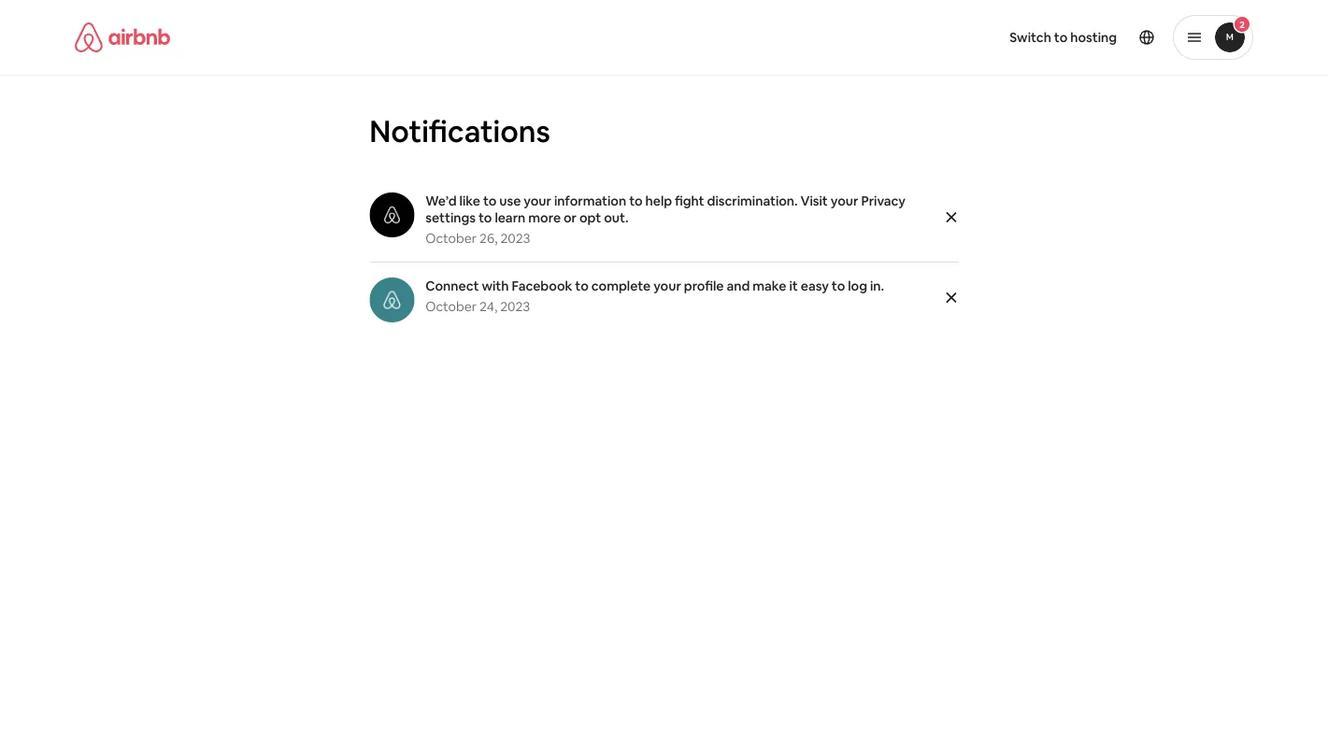 Task type: locate. For each thing, give the bounding box(es) containing it.
to
[[1054, 29, 1068, 46], [483, 193, 497, 209], [629, 193, 643, 209], [479, 209, 492, 226], [575, 278, 589, 295], [832, 278, 845, 295]]

to left the log on the right of the page
[[832, 278, 845, 295]]

october down the settings on the top
[[426, 230, 477, 247]]

0 horizontal spatial your
[[524, 193, 552, 209]]

0 vertical spatial october
[[426, 230, 477, 247]]

to right switch
[[1054, 29, 1068, 46]]

october down connect
[[426, 298, 477, 315]]

1 2023 from the top
[[501, 230, 531, 247]]

2 2023 from the top
[[500, 298, 530, 315]]

1 vertical spatial october
[[426, 298, 477, 315]]

log
[[848, 278, 868, 295]]

1 horizontal spatial your
[[654, 278, 681, 295]]

2 horizontal spatial your
[[831, 193, 859, 209]]

2023 inside connect with facebook to complete your profile and make it easy to log in. october 24, 2023
[[500, 298, 530, 315]]

switch to hosting
[[1010, 29, 1117, 46]]

out.
[[604, 209, 629, 226]]

to inside profile element
[[1054, 29, 1068, 46]]

your right visit
[[831, 193, 859, 209]]

easy
[[801, 278, 829, 295]]

your left profile
[[654, 278, 681, 295]]

your right use
[[524, 193, 552, 209]]

to left 'help'
[[629, 193, 643, 209]]

like
[[460, 193, 481, 209]]

to left the complete
[[575, 278, 589, 295]]

0 vertical spatial 2023
[[501, 230, 531, 247]]

your
[[524, 193, 552, 209], [831, 193, 859, 209], [654, 278, 681, 295]]

2 october from the top
[[426, 298, 477, 315]]

october inside we'd like to use your information to help fight discrimination. visit your privacy settings to learn more or opt out. october 26, 2023
[[426, 230, 477, 247]]

1 vertical spatial 2023
[[500, 298, 530, 315]]

opt
[[580, 209, 601, 226]]

your inside connect with facebook to complete your profile and make it easy to log in. october 24, 2023
[[654, 278, 681, 295]]

switch
[[1010, 29, 1052, 46]]

we'd like to use your information to help fight discrimination. visit your privacy settings to learn more or opt out. october 26, 2023
[[426, 193, 906, 247]]

october
[[426, 230, 477, 247], [426, 298, 477, 315]]

profile
[[684, 278, 724, 295]]

make
[[753, 278, 787, 295]]

2023
[[501, 230, 531, 247], [500, 298, 530, 315]]

complete
[[592, 278, 651, 295]]

hosting
[[1071, 29, 1117, 46]]

2023 right 24,
[[500, 298, 530, 315]]

1 october from the top
[[426, 230, 477, 247]]

2023 down learn
[[501, 230, 531, 247]]

and
[[727, 278, 750, 295]]



Task type: describe. For each thing, give the bounding box(es) containing it.
we'd
[[426, 193, 457, 209]]

use
[[500, 193, 521, 209]]

switch to hosting link
[[999, 18, 1129, 57]]

discrimination.
[[707, 193, 798, 209]]

26,
[[480, 230, 498, 247]]

connect
[[426, 278, 479, 295]]

information
[[554, 193, 627, 209]]

2 button
[[1173, 15, 1254, 60]]

notifications
[[370, 111, 551, 151]]

connect with facebook to complete your profile and make it easy to log in. october 24, 2023
[[426, 278, 885, 315]]

to right like
[[483, 193, 497, 209]]

learn
[[495, 209, 526, 226]]

visit
[[801, 193, 828, 209]]

with
[[482, 278, 509, 295]]

24,
[[480, 298, 498, 315]]

more
[[528, 209, 561, 226]]

2023 inside we'd like to use your information to help fight discrimination. visit your privacy settings to learn more or opt out. october 26, 2023
[[501, 230, 531, 247]]

or
[[564, 209, 577, 226]]

2
[[1240, 18, 1245, 30]]

october inside connect with facebook to complete your profile and make it easy to log in. october 24, 2023
[[426, 298, 477, 315]]

help
[[646, 193, 672, 209]]

privacy
[[861, 193, 906, 209]]

fight
[[675, 193, 705, 209]]

in.
[[870, 278, 885, 295]]

profile element
[[687, 0, 1254, 75]]

facebook
[[512, 278, 573, 295]]

it
[[790, 278, 798, 295]]

settings
[[426, 209, 476, 226]]

to up 26,
[[479, 209, 492, 226]]



Task type: vqa. For each thing, say whether or not it's contained in the screenshot.
beach within the Moss Landing, California On The Beach Nov 26 – Dec 1 $366 Night
no



